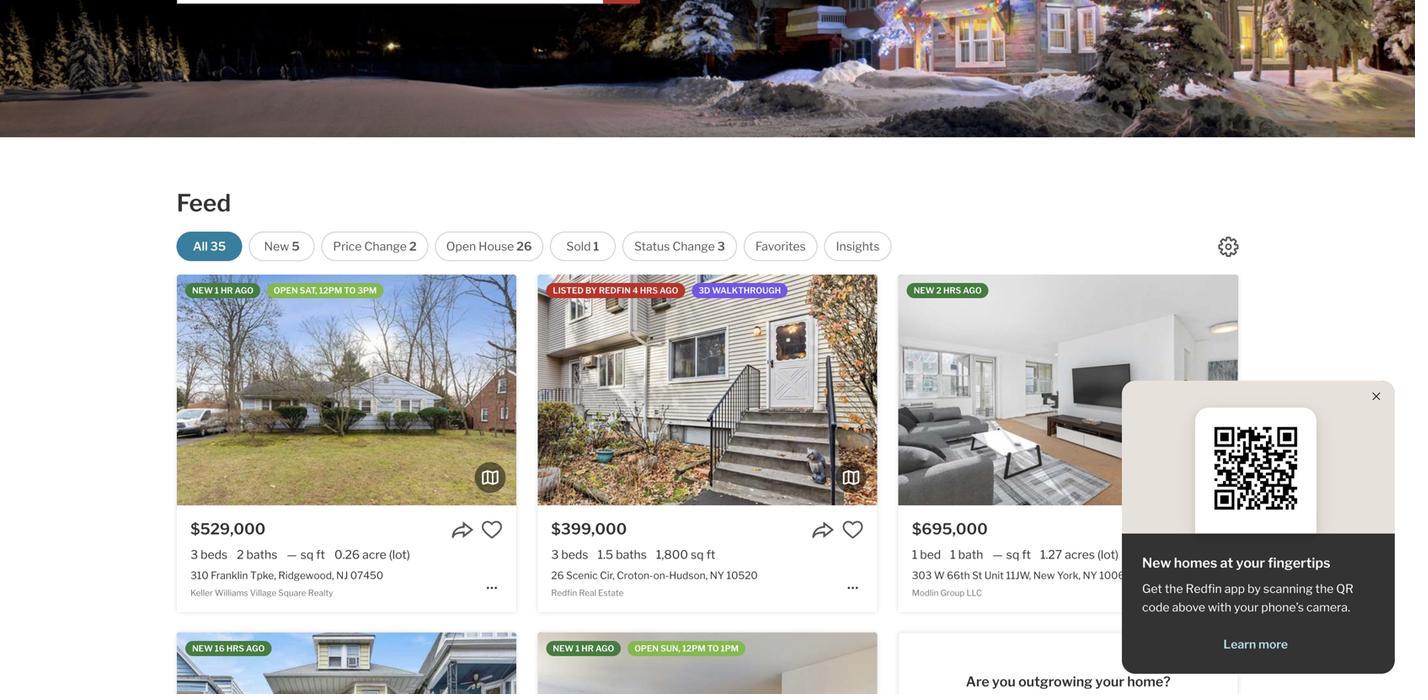 Task type: describe. For each thing, give the bounding box(es) containing it.
baths for $399,000
[[616, 548, 647, 562]]

franklin
[[211, 569, 248, 582]]

07450
[[350, 569, 383, 582]]

303 w 66th st unit 11jw, new york, ny 10069 modlin group llc
[[912, 569, 1132, 598]]

you
[[992, 674, 1016, 690]]

your for home?
[[1096, 674, 1125, 690]]

1 the from the left
[[1165, 582, 1183, 596]]

(lot) for $695,000
[[1098, 548, 1119, 562]]

square
[[278, 588, 306, 598]]

3 beds for $399,000
[[551, 548, 588, 562]]

above
[[1172, 600, 1206, 615]]

303
[[912, 569, 932, 582]]

2 ft from the left
[[706, 548, 716, 562]]

1.27 acres (lot)
[[1040, 548, 1119, 562]]

nj
[[336, 569, 348, 582]]

open for open sat, 12pm to 3pm
[[274, 286, 298, 296]]

with
[[1208, 600, 1232, 615]]

village
[[250, 588, 277, 598]]

tpke,
[[250, 569, 276, 582]]

$529,000
[[190, 520, 266, 538]]

favorite button image
[[1203, 519, 1225, 541]]

unit
[[985, 569, 1004, 582]]

learn more
[[1224, 637, 1288, 652]]

baths for $529,000
[[246, 548, 277, 562]]

1 photo of 310 franklin tpke, ridgewood, nj 07450 image from the left
[[177, 275, 517, 506]]

26 inside open house radio
[[517, 239, 532, 254]]

app
[[1225, 582, 1245, 596]]

w
[[934, 569, 945, 582]]

1.5 baths
[[598, 548, 647, 562]]

fingertips
[[1268, 555, 1331, 571]]

ago for 2nd the photo of 61 van reypen st, jersey city, nj 07306 from right
[[246, 644, 265, 654]]

acres
[[1065, 548, 1095, 562]]

all 35
[[193, 239, 226, 254]]

croton-
[[617, 569, 653, 582]]

2 the from the left
[[1316, 582, 1334, 596]]

app install qr code image
[[1209, 421, 1303, 516]]

2 photo of 477 fdr dr unit m1602, new york, ny 10002 image from the left
[[877, 633, 1217, 694]]

redfin
[[599, 286, 631, 296]]

1,800 sq ft
[[656, 548, 716, 562]]

1 horizontal spatial hrs
[[640, 286, 658, 296]]

your for fingertips
[[1236, 555, 1265, 571]]

0.26 acre (lot)
[[334, 548, 410, 562]]

group
[[941, 588, 965, 598]]

change for 2
[[364, 239, 407, 254]]

open house 26
[[446, 239, 532, 254]]

sq for $695,000
[[1006, 548, 1020, 562]]

to for 3pm
[[344, 286, 356, 296]]

$695,000
[[912, 520, 988, 538]]

keller
[[190, 588, 213, 598]]

2 sq from the left
[[691, 548, 704, 562]]

2 baths
[[237, 548, 277, 562]]

3pm
[[358, 286, 377, 296]]

1 left bed
[[912, 548, 918, 562]]

hudson,
[[669, 569, 708, 582]]

hrs for new 2 hrs ago
[[943, 286, 961, 296]]

Status Change radio
[[622, 232, 737, 261]]

realty
[[308, 588, 333, 598]]

by
[[585, 286, 597, 296]]

35
[[210, 239, 226, 254]]

1 vertical spatial 2
[[936, 286, 942, 296]]

1.27
[[1040, 548, 1062, 562]]

1 photo of 61 van reypen st, jersey city, nj 07306 image from the left
[[177, 633, 517, 694]]

acre
[[362, 548, 386, 562]]

1 photo of 26 scenic cir, croton-on-hudson, ny 10520 image from the left
[[538, 275, 877, 506]]

cir,
[[600, 569, 615, 582]]

City, Address, School, Agent, ZIP search field
[[177, 0, 603, 4]]

ny inside the 26 scenic cir, croton-on-hudson, ny 10520 redfin real estate
[[710, 569, 725, 582]]

16
[[215, 644, 225, 654]]

(lot) for $529,000
[[389, 548, 410, 562]]

open sat, 12pm to 3pm
[[274, 286, 377, 296]]

change for 3
[[673, 239, 715, 254]]

10069
[[1100, 569, 1132, 582]]

1 down 35
[[215, 286, 219, 296]]

status
[[634, 239, 670, 254]]

redfin inside get the redfin app by scanning the qr code above with your phone's camera.
[[1186, 582, 1222, 596]]

12pm for sun,
[[682, 644, 706, 654]]

Favorites radio
[[744, 232, 818, 261]]

qr
[[1336, 582, 1354, 596]]

learn more link
[[1142, 636, 1370, 653]]

sun,
[[661, 644, 681, 654]]

1.5
[[598, 548, 613, 562]]

sat,
[[300, 286, 317, 296]]

price
[[333, 239, 362, 254]]

favorites
[[756, 239, 806, 254]]

1 down real
[[576, 644, 580, 654]]

— for $529,000
[[287, 548, 297, 562]]

1 left bath
[[950, 548, 956, 562]]

all
[[193, 239, 208, 254]]

open sun, 12pm to 1pm
[[635, 644, 739, 654]]

llc
[[967, 588, 982, 598]]

12pm for sat,
[[319, 286, 342, 296]]

york,
[[1057, 569, 1081, 582]]

open for open sun, 12pm to 1pm
[[635, 644, 659, 654]]

sq for $529,000
[[300, 548, 314, 562]]

hr for open sat, 12pm to 3pm
[[221, 286, 233, 296]]

bed
[[920, 548, 941, 562]]

scanning
[[1264, 582, 1313, 596]]

williams
[[215, 588, 248, 598]]

1,800
[[656, 548, 688, 562]]

11jw,
[[1006, 569, 1031, 582]]

beds for $529,000
[[201, 548, 228, 562]]

2 photo of 303 w 66th st unit 11jw, new york, ny 10069 image from the left
[[1238, 275, 1415, 506]]

3d walkthrough
[[699, 286, 781, 296]]

get
[[1142, 582, 1162, 596]]

favorite button checkbox for $695,000
[[1203, 519, 1225, 541]]

Insights radio
[[824, 232, 892, 261]]

get the redfin app by scanning the qr code above with your phone's camera.
[[1142, 582, 1354, 615]]

3d
[[699, 286, 710, 296]]



Task type: locate. For each thing, give the bounding box(es) containing it.
2 — from the left
[[993, 548, 1003, 562]]

ago for second photo of 310 franklin tpke, ridgewood, nj 07450 from the right
[[235, 286, 253, 296]]

1 favorite button checkbox from the left
[[481, 519, 503, 541]]

1 horizontal spatial open
[[635, 644, 659, 654]]

favorite button checkbox
[[842, 519, 864, 541]]

2 beds from the left
[[561, 548, 588, 562]]

1 horizontal spatial (lot)
[[1098, 548, 1119, 562]]

phone's
[[1261, 600, 1304, 615]]

2 horizontal spatial 2
[[936, 286, 942, 296]]

3 up 3d walkthrough
[[717, 239, 725, 254]]

ft up hudson, on the bottom of the page
[[706, 548, 716, 562]]

new inside radio
[[264, 239, 289, 254]]

(lot) up 10069
[[1098, 548, 1119, 562]]

1 change from the left
[[364, 239, 407, 254]]

1 vertical spatial 26
[[551, 569, 564, 582]]

1pm
[[721, 644, 739, 654]]

1 horizontal spatial — sq ft
[[993, 548, 1031, 562]]

walkthrough
[[712, 286, 781, 296]]

home?
[[1127, 674, 1171, 690]]

0 horizontal spatial hr
[[221, 286, 233, 296]]

1 ft from the left
[[316, 548, 325, 562]]

0.26
[[334, 548, 360, 562]]

favorite button checkbox
[[481, 519, 503, 541], [1203, 519, 1225, 541]]

0 horizontal spatial (lot)
[[389, 548, 410, 562]]

the right "get"
[[1165, 582, 1183, 596]]

ny left the 10520
[[710, 569, 725, 582]]

new 1 hr ago down 35
[[192, 286, 253, 296]]

sold 1
[[566, 239, 599, 254]]

— up unit
[[993, 548, 1003, 562]]

sq
[[300, 548, 314, 562], [691, 548, 704, 562], [1006, 548, 1020, 562]]

option group
[[177, 232, 892, 261]]

1 horizontal spatial 26
[[551, 569, 564, 582]]

1
[[593, 239, 599, 254], [215, 286, 219, 296], [912, 548, 918, 562], [950, 548, 956, 562], [576, 644, 580, 654]]

1 horizontal spatial favorite button image
[[842, 519, 864, 541]]

baths
[[246, 548, 277, 562], [616, 548, 647, 562]]

0 horizontal spatial 3
[[190, 548, 198, 562]]

Open House radio
[[435, 232, 543, 261]]

photo of 26 scenic cir, croton-on-hudson, ny 10520 image
[[538, 275, 877, 506], [877, 275, 1217, 506]]

26 left scenic
[[551, 569, 564, 582]]

1 horizontal spatial 3
[[551, 548, 559, 562]]

to left the 1pm
[[707, 644, 719, 654]]

1 — sq ft from the left
[[287, 548, 325, 562]]

the up camera.
[[1316, 582, 1334, 596]]

1 horizontal spatial ft
[[706, 548, 716, 562]]

$399,000
[[551, 520, 627, 538]]

Sold radio
[[550, 232, 616, 261]]

2 horizontal spatial new
[[1142, 555, 1171, 571]]

insights
[[836, 239, 880, 254]]

1 horizontal spatial beds
[[561, 548, 588, 562]]

2 change from the left
[[673, 239, 715, 254]]

1 vertical spatial 12pm
[[682, 644, 706, 654]]

3 sq from the left
[[1006, 548, 1020, 562]]

beds up 310 in the bottom left of the page
[[201, 548, 228, 562]]

1 bed
[[912, 548, 941, 562]]

learn
[[1224, 637, 1256, 652]]

redfin up above
[[1186, 582, 1222, 596]]

26 inside the 26 scenic cir, croton-on-hudson, ny 10520 redfin real estate
[[551, 569, 564, 582]]

bath
[[958, 548, 983, 562]]

2 photo of 61 van reypen st, jersey city, nj 07306 image from the left
[[517, 633, 856, 694]]

sq up "11jw,"
[[1006, 548, 1020, 562]]

1 inside sold radio
[[593, 239, 599, 254]]

more
[[1259, 637, 1288, 652]]

new for new 5
[[264, 239, 289, 254]]

favorite button image for $399,000
[[842, 519, 864, 541]]

1 vertical spatial open
[[635, 644, 659, 654]]

—
[[287, 548, 297, 562], [993, 548, 1003, 562]]

2 vertical spatial 2
[[237, 548, 244, 562]]

0 horizontal spatial 26
[[517, 239, 532, 254]]

your inside get the redfin app by scanning the qr code above with your phone's camera.
[[1234, 600, 1259, 615]]

1 favorite button image from the left
[[481, 519, 503, 541]]

beds
[[201, 548, 228, 562], [561, 548, 588, 562]]

3 beds for $529,000
[[190, 548, 228, 562]]

redfin left real
[[551, 588, 577, 598]]

2 vertical spatial your
[[1096, 674, 1125, 690]]

0 horizontal spatial 3 beds
[[190, 548, 228, 562]]

sold
[[566, 239, 591, 254]]

— up ridgewood,
[[287, 548, 297, 562]]

1 horizontal spatial new 1 hr ago
[[553, 644, 614, 654]]

1 horizontal spatial sq
[[691, 548, 704, 562]]

1 beds from the left
[[201, 548, 228, 562]]

hr down real
[[582, 644, 594, 654]]

price change 2
[[333, 239, 417, 254]]

listed
[[553, 286, 584, 296]]

0 horizontal spatial open
[[274, 286, 298, 296]]

2 photo of 310 franklin tpke, ridgewood, nj 07450 image from the left
[[517, 275, 856, 506]]

ago for second photo of 303 w 66th st unit 11jw, new york, ny 10069 from right
[[963, 286, 982, 296]]

12pm right sun,
[[682, 644, 706, 654]]

open
[[446, 239, 476, 254]]

are you outgrowing your home?
[[966, 674, 1171, 690]]

26 right house
[[517, 239, 532, 254]]

0 horizontal spatial beds
[[201, 548, 228, 562]]

0 horizontal spatial new
[[264, 239, 289, 254]]

0 horizontal spatial hrs
[[226, 644, 244, 654]]

at
[[1220, 555, 1233, 571]]

sq up ridgewood,
[[300, 548, 314, 562]]

310
[[190, 569, 209, 582]]

modlin
[[912, 588, 939, 598]]

0 horizontal spatial ny
[[710, 569, 725, 582]]

to left 3pm
[[344, 286, 356, 296]]

0 vertical spatial 12pm
[[319, 286, 342, 296]]

0 horizontal spatial sq
[[300, 548, 314, 562]]

1 (lot) from the left
[[389, 548, 410, 562]]

2 favorite button image from the left
[[842, 519, 864, 541]]

2 photo of 26 scenic cir, croton-on-hudson, ny 10520 image from the left
[[877, 275, 1217, 506]]

2 horizontal spatial ft
[[1022, 548, 1031, 562]]

ago for second photo of 477 fdr dr unit m1602, new york, ny 10002 from the right
[[596, 644, 614, 654]]

1 horizontal spatial 12pm
[[682, 644, 706, 654]]

outgrowing
[[1019, 674, 1093, 690]]

new
[[264, 239, 289, 254], [1142, 555, 1171, 571], [1034, 569, 1055, 582]]

0 horizontal spatial 2
[[237, 548, 244, 562]]

1 bath
[[950, 548, 983, 562]]

1 horizontal spatial redfin
[[1186, 582, 1222, 596]]

3 for $529,000
[[190, 548, 198, 562]]

1 sq from the left
[[300, 548, 314, 562]]

new 16 hrs ago
[[192, 644, 265, 654]]

2 horizontal spatial sq
[[1006, 548, 1020, 562]]

ft for $529,000
[[316, 548, 325, 562]]

listed by redfin 4 hrs ago
[[553, 286, 678, 296]]

1 photo of 303 w 66th st unit 11jw, new york, ny 10069 image from the left
[[899, 275, 1238, 506]]

change right price
[[364, 239, 407, 254]]

real
[[579, 588, 596, 598]]

— sq ft for $695,000
[[993, 548, 1031, 562]]

0 horizontal spatial new 1 hr ago
[[192, 286, 253, 296]]

0 vertical spatial 26
[[517, 239, 532, 254]]

— for $695,000
[[993, 548, 1003, 562]]

0 horizontal spatial — sq ft
[[287, 548, 325, 562]]

0 horizontal spatial ft
[[316, 548, 325, 562]]

1 — from the left
[[287, 548, 297, 562]]

status change 3
[[634, 239, 725, 254]]

2 (lot) from the left
[[1098, 548, 1119, 562]]

2 favorite button checkbox from the left
[[1203, 519, 1225, 541]]

0 vertical spatial new 1 hr ago
[[192, 286, 253, 296]]

3 down $399,000
[[551, 548, 559, 562]]

0 horizontal spatial to
[[344, 286, 356, 296]]

1 horizontal spatial hr
[[582, 644, 594, 654]]

new for new homes at your fingertips
[[1142, 555, 1171, 571]]

open left sat,
[[274, 286, 298, 296]]

new 2 hrs ago
[[914, 286, 982, 296]]

1 horizontal spatial new
[[1034, 569, 1055, 582]]

1 baths from the left
[[246, 548, 277, 562]]

hr for open sun, 12pm to 1pm
[[582, 644, 594, 654]]

— sq ft up ridgewood,
[[287, 548, 325, 562]]

New radio
[[249, 232, 315, 261]]

ft
[[316, 548, 325, 562], [706, 548, 716, 562], [1022, 548, 1031, 562]]

1 vertical spatial hr
[[582, 644, 594, 654]]

photo of 310 franklin tpke, ridgewood, nj 07450 image
[[177, 275, 517, 506], [517, 275, 856, 506]]

new down 1.27 at right
[[1034, 569, 1055, 582]]

0 horizontal spatial redfin
[[551, 588, 577, 598]]

house
[[479, 239, 514, 254]]

to
[[344, 286, 356, 296], [707, 644, 719, 654]]

0 horizontal spatial 12pm
[[319, 286, 342, 296]]

to for 1pm
[[707, 644, 719, 654]]

1 horizontal spatial favorite button checkbox
[[1203, 519, 1225, 541]]

1 horizontal spatial —
[[993, 548, 1003, 562]]

— sq ft for $529,000
[[287, 548, 325, 562]]

2 horizontal spatial hrs
[[943, 286, 961, 296]]

ny inside "303 w 66th st unit 11jw, new york, ny 10069 modlin group llc"
[[1083, 569, 1097, 582]]

0 vertical spatial your
[[1236, 555, 1265, 571]]

3 beds up scenic
[[551, 548, 588, 562]]

estate
[[598, 588, 624, 598]]

your
[[1236, 555, 1265, 571], [1234, 600, 1259, 615], [1096, 674, 1125, 690]]

1 horizontal spatial the
[[1316, 582, 1334, 596]]

26 scenic cir, croton-on-hudson, ny 10520 redfin real estate
[[551, 569, 758, 598]]

new 1 hr ago for open sat, 12pm to 3pm
[[192, 286, 253, 296]]

change
[[364, 239, 407, 254], [673, 239, 715, 254]]

1 photo of 477 fdr dr unit m1602, new york, ny 10002 image from the left
[[538, 633, 877, 694]]

favorite button checkbox for $529,000
[[481, 519, 503, 541]]

new
[[192, 286, 213, 296], [914, 286, 935, 296], [192, 644, 213, 654], [553, 644, 574, 654]]

2 inside price change radio
[[409, 239, 417, 254]]

0 vertical spatial open
[[274, 286, 298, 296]]

1 horizontal spatial ny
[[1083, 569, 1097, 582]]

new homes at your fingertips
[[1142, 555, 1331, 571]]

3 inside status change radio
[[717, 239, 725, 254]]

1 vertical spatial new 1 hr ago
[[553, 644, 614, 654]]

12pm right sat,
[[319, 286, 342, 296]]

redfin inside the 26 scenic cir, croton-on-hudson, ny 10520 redfin real estate
[[551, 588, 577, 598]]

1 horizontal spatial 2
[[409, 239, 417, 254]]

favorite button image for $529,000
[[481, 519, 503, 541]]

0 vertical spatial hr
[[221, 286, 233, 296]]

redfin
[[1186, 582, 1222, 596], [551, 588, 577, 598]]

0 horizontal spatial favorite button checkbox
[[481, 519, 503, 541]]

scenic
[[566, 569, 598, 582]]

— sq ft up "11jw,"
[[993, 548, 1031, 562]]

3 for $399,000
[[551, 548, 559, 562]]

open left sun,
[[635, 644, 659, 654]]

baths up tpke,
[[246, 548, 277, 562]]

ny right york,
[[1083, 569, 1097, 582]]

10520
[[727, 569, 758, 582]]

your right at
[[1236, 555, 1265, 571]]

homes
[[1174, 555, 1218, 571]]

new left 5 at left
[[264, 239, 289, 254]]

your left 'home?'
[[1096, 674, 1125, 690]]

beds for $399,000
[[561, 548, 588, 562]]

3 beds
[[190, 548, 228, 562], [551, 548, 588, 562]]

baths up croton-
[[616, 548, 647, 562]]

change right status
[[673, 239, 715, 254]]

ft for $695,000
[[1022, 548, 1031, 562]]

2 ny from the left
[[1083, 569, 1097, 582]]

new 5
[[264, 239, 300, 254]]

ny
[[710, 569, 725, 582], [1083, 569, 1097, 582]]

st
[[972, 569, 982, 582]]

ridgewood,
[[278, 569, 334, 582]]

12pm
[[319, 286, 342, 296], [682, 644, 706, 654]]

0 horizontal spatial change
[[364, 239, 407, 254]]

option group containing all
[[177, 232, 892, 261]]

2 horizontal spatial 3
[[717, 239, 725, 254]]

310 franklin tpke, ridgewood, nj 07450 keller williams village square realty
[[190, 569, 383, 598]]

ft up ridgewood,
[[316, 548, 325, 562]]

are
[[966, 674, 990, 690]]

All radio
[[177, 232, 242, 261]]

2 — sq ft from the left
[[993, 548, 1031, 562]]

new inside "303 w 66th st unit 11jw, new york, ny 10069 modlin group llc"
[[1034, 569, 1055, 582]]

beds up scenic
[[561, 548, 588, 562]]

photo of 477 fdr dr unit m1602, new york, ny 10002 image
[[538, 633, 877, 694], [877, 633, 1217, 694]]

new up "get"
[[1142, 555, 1171, 571]]

5
[[292, 239, 300, 254]]

favorite button image
[[481, 519, 503, 541], [842, 519, 864, 541]]

2 3 beds from the left
[[551, 548, 588, 562]]

1 horizontal spatial change
[[673, 239, 715, 254]]

3 ft from the left
[[1022, 548, 1031, 562]]

photo of 61 van reypen st, jersey city, nj 07306 image
[[177, 633, 517, 694], [517, 633, 856, 694]]

on-
[[653, 569, 669, 582]]

hr down 35
[[221, 286, 233, 296]]

4
[[633, 286, 638, 296]]

0 horizontal spatial —
[[287, 548, 297, 562]]

(lot) right acre
[[389, 548, 410, 562]]

0 vertical spatial to
[[344, 286, 356, 296]]

1 horizontal spatial baths
[[616, 548, 647, 562]]

1 horizontal spatial 3 beds
[[551, 548, 588, 562]]

0 horizontal spatial favorite button image
[[481, 519, 503, 541]]

photo of 303 w 66th st unit 11jw, new york, ny 10069 image
[[899, 275, 1238, 506], [1238, 275, 1415, 506]]

new 1 hr ago for open sun, 12pm to 1pm
[[553, 644, 614, 654]]

sq up hudson, on the bottom of the page
[[691, 548, 704, 562]]

3
[[717, 239, 725, 254], [190, 548, 198, 562], [551, 548, 559, 562]]

feed
[[177, 189, 231, 217]]

hrs for new 16 hrs ago
[[226, 644, 244, 654]]

1 ny from the left
[[710, 569, 725, 582]]

1 vertical spatial to
[[707, 644, 719, 654]]

new 1 hr ago down real
[[553, 644, 614, 654]]

3 up 310 in the bottom left of the page
[[190, 548, 198, 562]]

code
[[1142, 600, 1170, 615]]

1 right 'sold'
[[593, 239, 599, 254]]

ft up "11jw,"
[[1022, 548, 1031, 562]]

camera.
[[1307, 600, 1351, 615]]

0 horizontal spatial baths
[[246, 548, 277, 562]]

1 vertical spatial your
[[1234, 600, 1259, 615]]

your down the by
[[1234, 600, 1259, 615]]

ago
[[235, 286, 253, 296], [660, 286, 678, 296], [963, 286, 982, 296], [246, 644, 265, 654], [596, 644, 614, 654]]

by
[[1248, 582, 1261, 596]]

1 3 beds from the left
[[190, 548, 228, 562]]

0 horizontal spatial the
[[1165, 582, 1183, 596]]

Price Change radio
[[321, 232, 428, 261]]

0 vertical spatial 2
[[409, 239, 417, 254]]

1 horizontal spatial to
[[707, 644, 719, 654]]

2 baths from the left
[[616, 548, 647, 562]]

3 beds up 310 in the bottom left of the page
[[190, 548, 228, 562]]

26
[[517, 239, 532, 254], [551, 569, 564, 582]]

66th
[[947, 569, 970, 582]]



Task type: vqa. For each thing, say whether or not it's contained in the screenshot.
THE 2.30M
no



